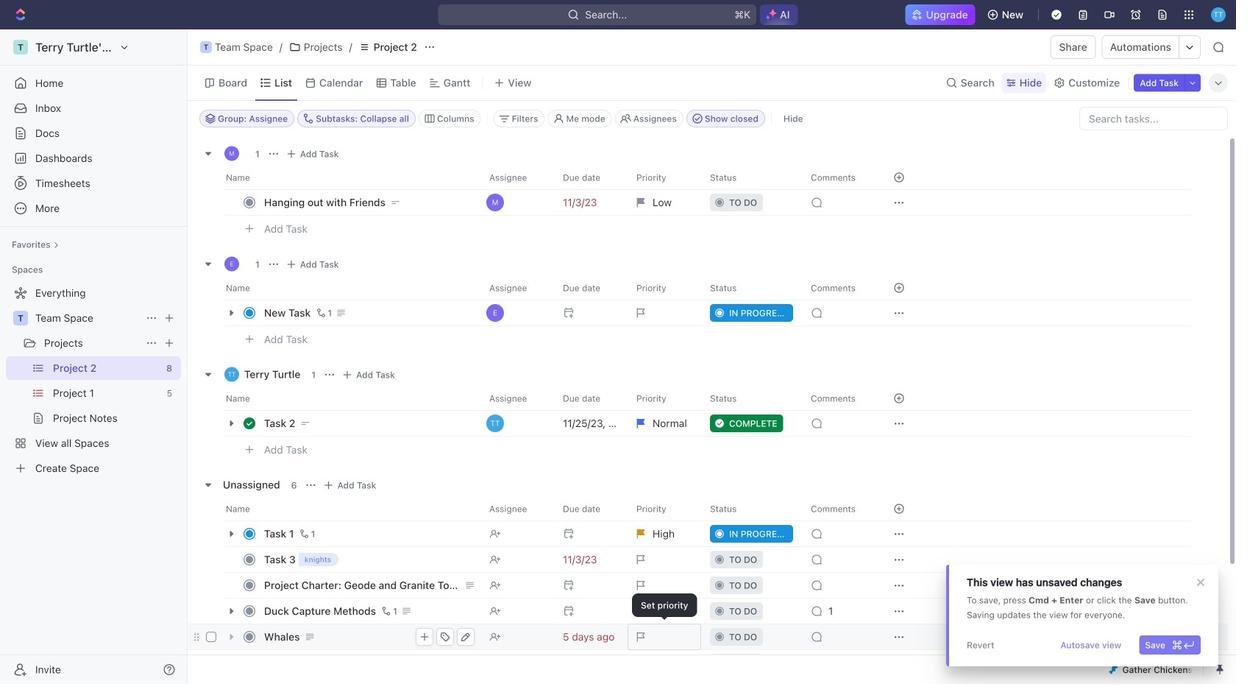 Task type: vqa. For each thing, say whether or not it's contained in the screenshot.
Favorites button
no



Task type: locate. For each thing, give the bounding box(es) containing it.
1 horizontal spatial team space, , element
[[200, 41, 212, 53]]

sidebar navigation
[[0, 29, 191, 684]]

tree
[[6, 281, 181, 480]]

Search tasks... text field
[[1081, 107, 1228, 130]]

team space, , element
[[200, 41, 212, 53], [13, 311, 28, 325]]

0 horizontal spatial team space, , element
[[13, 311, 28, 325]]

team space, , element inside 'tree'
[[13, 311, 28, 325]]

tree inside sidebar navigation
[[6, 281, 181, 480]]

1 vertical spatial team space, , element
[[13, 311, 28, 325]]



Task type: describe. For each thing, give the bounding box(es) containing it.
0 vertical spatial team space, , element
[[200, 41, 212, 53]]

terry turtle's workspace, , element
[[13, 40, 28, 54]]

drumstick bite image
[[1110, 665, 1119, 674]]



